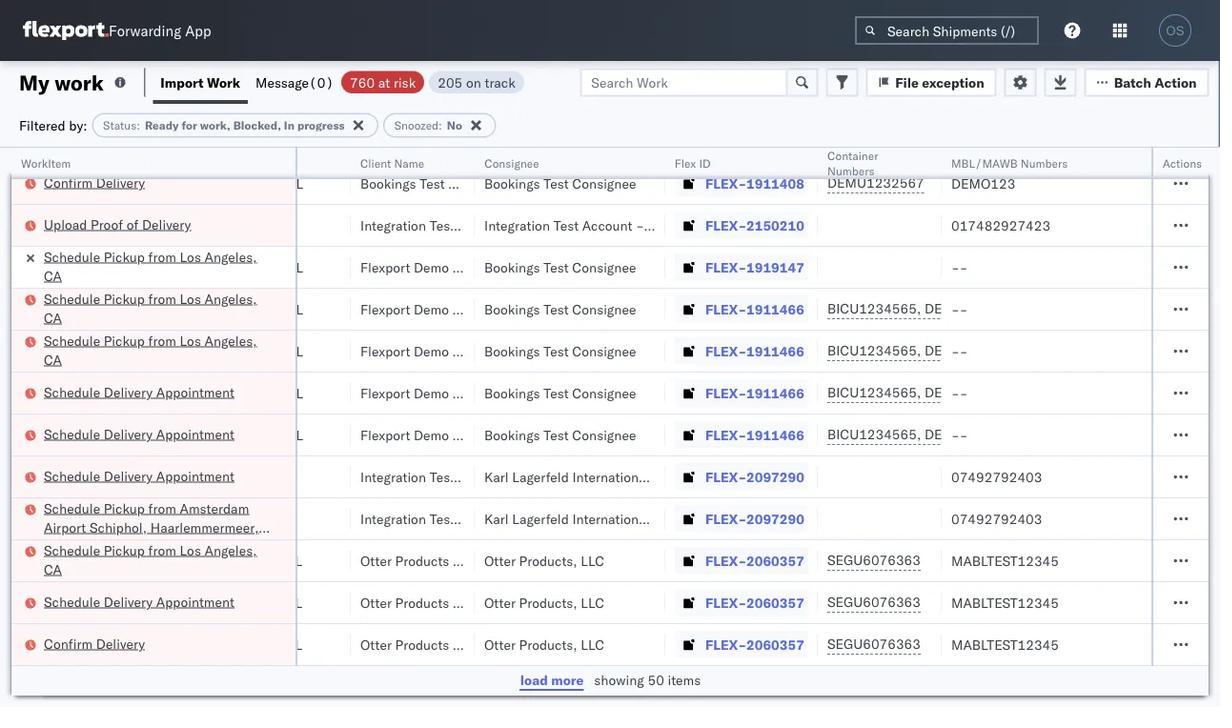 Task type: locate. For each thing, give the bounding box(es) containing it.
confirm inside confirm pickup from los angeles, ca
[[44, 123, 93, 139]]

1 vertical spatial otter products, llc
[[484, 594, 604, 611]]

2 confirm from the top
[[44, 174, 93, 191]]

2 international from the top
[[572, 511, 650, 527]]

name
[[394, 156, 425, 170]]

integration down consignee 'button'
[[484, 217, 550, 234]]

1 vertical spatial llc
[[581, 594, 604, 611]]

otter products - test account
[[360, 552, 544, 569], [360, 594, 544, 611], [360, 636, 544, 653]]

1 vertical spatial flex-2097290
[[705, 511, 804, 527]]

1 horizontal spatial numbers
[[1021, 156, 1068, 170]]

2150210
[[747, 217, 804, 234]]

2 vertical spatial segu6076363
[[827, 636, 921, 653]]

0 vertical spatial products
[[395, 552, 449, 569]]

3 schedule pickup from los angeles, ca link from the top
[[44, 331, 271, 369]]

honeywell - test account
[[360, 133, 517, 150], [484, 133, 641, 150]]

honeywell - test account up consignee 'button'
[[484, 133, 641, 150]]

1 vertical spatial 2097290
[[747, 511, 804, 527]]

3 segu6076363 from the top
[[827, 636, 921, 653]]

760 at risk
[[350, 74, 416, 91]]

2 confirm delivery from the top
[[44, 635, 145, 652]]

container
[[827, 148, 878, 163]]

bleckmann
[[704, 469, 771, 485], [704, 511, 771, 527]]

load more button
[[519, 671, 585, 690]]

1 vertical spatial international
[[572, 511, 650, 527]]

4 schedule delivery appointment button from the top
[[44, 592, 234, 613]]

file exception
[[895, 74, 984, 91]]

confirm pickup from los angeles, ca link
[[44, 122, 271, 160]]

0 horizontal spatial integration
[[360, 217, 426, 234]]

schedule pickup from los angeles, ca link for 2nd schedule pickup from los angeles, ca button from the bottom
[[44, 331, 271, 369]]

0 vertical spatial otter products - test account
[[360, 552, 544, 569]]

1 appointment from the top
[[156, 384, 234, 400]]

1 horizontal spatial integration
[[484, 217, 550, 234]]

0 vertical spatial segu6076363
[[827, 552, 921, 569]]

1 vertical spatial otter products - test account
[[360, 594, 544, 611]]

numbers for mbl/mawb numbers
[[1021, 156, 1068, 170]]

1 integration from the left
[[360, 217, 426, 234]]

(0)
[[309, 74, 334, 91]]

: for snoozed
[[439, 118, 442, 133]]

los
[[172, 123, 193, 139], [180, 248, 201, 265], [180, 290, 201, 307], [180, 332, 201, 349], [180, 542, 201, 559]]

honeywell up consignee 'button'
[[484, 133, 547, 150]]

1 07492792403 from the top
[[951, 469, 1042, 485]]

4 ocean lcl from the top
[[236, 636, 302, 653]]

angeles, inside confirm pickup from los angeles, ca
[[197, 123, 249, 139]]

angeles,
[[197, 123, 249, 139], [205, 248, 257, 265], [205, 290, 257, 307], [205, 332, 257, 349], [205, 542, 257, 559]]

4 1911466 from the top
[[747, 427, 804, 443]]

2 otter products, llc from the top
[[484, 594, 604, 611]]

2 ca from the top
[[44, 267, 62, 284]]

1 vertical spatial mabltest12345
[[951, 594, 1059, 611]]

1 vertical spatial products
[[395, 594, 449, 611]]

10 flex- from the top
[[705, 511, 747, 527]]

resize handle column header
[[137, 148, 160, 707], [204, 148, 227, 707], [273, 148, 296, 707], [328, 148, 351, 707], [452, 148, 475, 707], [643, 148, 665, 707], [795, 148, 818, 707], [919, 148, 942, 707], [1157, 148, 1180, 707], [1186, 148, 1209, 707]]

3 schedule delivery appointment from the top
[[44, 468, 234, 484]]

numbers
[[1021, 156, 1068, 170], [827, 163, 875, 178]]

confirm delivery
[[44, 174, 145, 191], [44, 635, 145, 652]]

mode
[[236, 156, 266, 170]]

: left no
[[439, 118, 442, 133]]

schedule delivery appointment
[[44, 384, 234, 400], [44, 426, 234, 442], [44, 468, 234, 484], [44, 593, 234, 610]]

2 schedule from the top
[[44, 290, 100, 307]]

7 ocean from the top
[[236, 427, 276, 443]]

confirm for confirm pickup from los angeles, ca button
[[44, 123, 93, 139]]

2 air from the top
[[236, 511, 254, 527]]

upload proof of delivery link
[[44, 215, 191, 234]]

0 vertical spatial mabltest12345
[[951, 552, 1059, 569]]

flex-1977428 button
[[675, 128, 808, 155], [675, 128, 808, 155]]

honeywell - test account down snoozed : no
[[360, 133, 517, 150]]

1 confirm delivery from the top
[[44, 174, 145, 191]]

1 flex-2097290 from the top
[[705, 469, 804, 485]]

1 integration test account - on ag from the left
[[360, 217, 565, 234]]

: for status
[[137, 118, 140, 133]]

0 vertical spatial products,
[[519, 552, 577, 569]]

1 horizontal spatial :
[[439, 118, 442, 133]]

2 fcl from the top
[[279, 259, 303, 276]]

2
[[1216, 385, 1220, 401]]

4 flex-1911466 from the top
[[705, 427, 804, 443]]

6 schedule from the top
[[44, 468, 100, 484]]

1 vertical spatial confirm delivery
[[44, 635, 145, 652]]

ag down flex on the top right of page
[[671, 217, 689, 234]]

: left ready at the left top
[[137, 118, 140, 133]]

--
[[951, 259, 968, 276], [951, 301, 968, 317], [951, 343, 968, 359], [951, 385, 968, 401], [951, 427, 968, 443]]

0 vertical spatial b.v
[[653, 469, 674, 485]]

2 vertical spatial 2060357
[[747, 636, 804, 653]]

flex-2097290
[[705, 469, 804, 485], [705, 511, 804, 527]]

0 vertical spatial karl
[[484, 469, 509, 485]]

2 schedule pickup from los angeles, ca link from the top
[[44, 289, 271, 327]]

0 vertical spatial lagerfeld
[[512, 469, 569, 485]]

schedule inside schedule pickup from amsterdam airport schiphol, haarlemmermeer, netherlands
[[44, 500, 100, 517]]

3 schedule from the top
[[44, 332, 100, 349]]

0 vertical spatial confirm
[[44, 123, 93, 139]]

1 bicu1234565, demu1232567 from the top
[[827, 300, 1022, 317]]

os
[[1166, 23, 1185, 38]]

0 vertical spatial 07492792403
[[951, 469, 1042, 485]]

consignee
[[484, 156, 539, 170], [448, 175, 512, 192], [572, 175, 636, 192], [453, 259, 517, 276], [572, 259, 636, 276], [453, 301, 517, 317], [572, 301, 636, 317], [453, 343, 517, 359], [572, 343, 636, 359], [453, 385, 517, 401], [572, 385, 636, 401], [453, 427, 517, 443], [572, 427, 636, 443]]

1 vertical spatial flex-2060357
[[705, 594, 804, 611]]

from
[[141, 123, 169, 139], [148, 248, 176, 265], [148, 290, 176, 307], [148, 332, 176, 349], [148, 500, 176, 517], [148, 542, 176, 559]]

showing 50 items
[[594, 672, 701, 689]]

3 fcl from the top
[[279, 301, 303, 317]]

test
[[438, 133, 464, 150], [562, 133, 588, 150], [420, 175, 445, 192], [544, 175, 569, 192], [430, 217, 455, 234], [554, 217, 579, 234], [544, 259, 569, 276], [544, 301, 569, 317], [544, 343, 569, 359], [544, 385, 569, 401], [544, 427, 569, 443], [465, 552, 490, 569], [465, 594, 490, 611], [465, 636, 490, 653]]

1 bleckmann from the top
[[704, 469, 771, 485]]

7 schedule from the top
[[44, 500, 100, 517]]

1 vertical spatial karl
[[484, 511, 509, 527]]

0 vertical spatial air
[[236, 469, 254, 485]]

0 vertical spatial otter products, llc
[[484, 552, 604, 569]]

5 flexport from the top
[[360, 427, 410, 443]]

load more
[[520, 672, 584, 689]]

b.v
[[653, 469, 674, 485], [653, 511, 674, 527]]

1 karl from the top
[[484, 469, 509, 485]]

6 resize handle column header from the left
[[643, 148, 665, 707]]

2 vertical spatial products
[[395, 636, 449, 653]]

demu1232567
[[827, 174, 924, 191], [925, 300, 1022, 317], [925, 342, 1022, 359], [925, 384, 1022, 401], [925, 426, 1022, 443]]

track
[[485, 74, 516, 91]]

Search Work text field
[[580, 68, 788, 97]]

fcl
[[279, 175, 303, 192], [279, 259, 303, 276], [279, 301, 303, 317], [279, 343, 303, 359], [279, 385, 303, 401], [279, 427, 303, 443]]

1 b.v from the top
[[653, 469, 674, 485]]

2 confirm delivery link from the top
[[44, 634, 145, 653]]

bookings test consignee
[[360, 175, 512, 192], [484, 175, 636, 192], [484, 259, 636, 276], [484, 301, 636, 317], [484, 343, 636, 359], [484, 385, 636, 401], [484, 427, 636, 443]]

2 ocean lcl from the top
[[236, 552, 302, 569]]

3 products, from the top
[[519, 636, 577, 653]]

2060357
[[747, 552, 804, 569], [747, 594, 804, 611], [747, 636, 804, 653]]

2 2060357 from the top
[[747, 594, 804, 611]]

client name
[[360, 156, 425, 170]]

resize handle column header for the workitem button
[[273, 148, 296, 707]]

schedule pickup from los angeles, ca link
[[44, 247, 271, 286], [44, 289, 271, 327], [44, 331, 271, 369], [44, 541, 271, 579]]

mode button
[[227, 152, 332, 171]]

flex-2060357
[[705, 552, 804, 569], [705, 594, 804, 611], [705, 636, 804, 653]]

1 horizontal spatial ag
[[671, 217, 689, 234]]

integration test account - on ag down name
[[360, 217, 565, 234]]

0 vertical spatial confirm delivery
[[44, 174, 145, 191]]

0 vertical spatial 2097290
[[747, 469, 804, 485]]

resize handle column header for container numbers button
[[919, 148, 942, 707]]

2 vertical spatial schedule pickup from los angeles, ca button
[[44, 541, 271, 581]]

1 vertical spatial b.v
[[653, 511, 674, 527]]

3 llc from the top
[[581, 636, 604, 653]]

8 resize handle column header from the left
[[919, 148, 942, 707]]

0 vertical spatial c/o
[[678, 469, 700, 485]]

schedule delivery appointment button
[[44, 383, 234, 404], [44, 425, 234, 446], [44, 467, 234, 488], [44, 592, 234, 613]]

5 schedule from the top
[[44, 426, 100, 442]]

1 vertical spatial 2060357
[[747, 594, 804, 611]]

numbers inside container numbers
[[827, 163, 875, 178]]

1 schedule delivery appointment from the top
[[44, 384, 234, 400]]

1977428
[[747, 133, 804, 150]]

4 schedule pickup from los angeles, ca link from the top
[[44, 541, 271, 579]]

1 international from the top
[[572, 469, 650, 485]]

id
[[699, 156, 711, 170]]

flex-
[[705, 133, 747, 150], [705, 175, 747, 192], [705, 217, 747, 234], [705, 259, 747, 276], [705, 301, 747, 317], [705, 343, 747, 359], [705, 385, 747, 401], [705, 427, 747, 443], [705, 469, 747, 485], [705, 511, 747, 527], [705, 552, 747, 569], [705, 594, 747, 611], [705, 636, 747, 653]]

0 vertical spatial flex-2060357
[[705, 552, 804, 569]]

0 horizontal spatial honeywell
[[360, 133, 423, 150]]

2 vertical spatial otter products, llc
[[484, 636, 604, 653]]

0 vertical spatial llc
[[581, 552, 604, 569]]

1 vertical spatial 07492792403
[[951, 511, 1042, 527]]

0 vertical spatial bleckmann
[[704, 469, 771, 485]]

confirm for 2nd confirm delivery button from the bottom
[[44, 174, 93, 191]]

netherlands
[[44, 538, 118, 555]]

ag down consignee 'button'
[[547, 217, 565, 234]]

schiphol,
[[90, 519, 147, 536]]

1 vertical spatial schedule pickup from los angeles, ca button
[[44, 331, 271, 371]]

3 otter products, llc from the top
[[484, 636, 604, 653]]

honeywell up client name
[[360, 133, 423, 150]]

2 07492792403 from the top
[[951, 511, 1042, 527]]

schedule pickup from los angeles, ca link for first schedule pickup from los angeles, ca button
[[44, 289, 271, 327]]

delivery inside button
[[142, 216, 191, 233]]

6 flex- from the top
[[705, 343, 747, 359]]

flex-2097290 button
[[675, 464, 808, 490], [675, 464, 808, 490], [675, 506, 808, 532], [675, 506, 808, 532]]

work,
[[200, 118, 230, 133]]

205 on track
[[438, 74, 516, 91]]

2 integration test account - on ag from the left
[[484, 217, 689, 234]]

1 vertical spatial lagerfeld
[[512, 511, 569, 527]]

0 horizontal spatial :
[[137, 118, 140, 133]]

demo123
[[951, 175, 1016, 192]]

integration test account - on ag down consignee 'button'
[[484, 217, 689, 234]]

numbers for container numbers
[[827, 163, 875, 178]]

integration down client name
[[360, 217, 426, 234]]

4 bicu1234565, from the top
[[827, 426, 921, 443]]

2 vertical spatial flex-2060357
[[705, 636, 804, 653]]

0 vertical spatial flex-2097290
[[705, 469, 804, 485]]

resize handle column header for client name button on the top of page
[[452, 148, 475, 707]]

0 vertical spatial karl lagerfeld international b.v c/o bleckmann
[[484, 469, 771, 485]]

segu6076363
[[827, 552, 921, 569], [827, 594, 921, 611], [827, 636, 921, 653]]

confirm delivery button
[[44, 173, 145, 194], [44, 634, 145, 655]]

otter products, llc
[[484, 552, 604, 569], [484, 594, 604, 611], [484, 636, 604, 653]]

ocean fcl
[[236, 175, 303, 192], [236, 259, 303, 276], [236, 301, 303, 317], [236, 343, 303, 359], [236, 385, 303, 401], [236, 427, 303, 443]]

2 vertical spatial confirm
[[44, 635, 93, 652]]

workitem button
[[11, 152, 276, 171]]

resize handle column header for mode button
[[328, 148, 351, 707]]

integration
[[360, 217, 426, 234], [484, 217, 550, 234]]

0 horizontal spatial numbers
[[827, 163, 875, 178]]

1 2060357 from the top
[[747, 552, 804, 569]]

2 vertical spatial mabltest12345
[[951, 636, 1059, 653]]

numbers down the flxt00001977428a
[[1021, 156, 1068, 170]]

1 schedule pickup from los angeles, ca button from the top
[[44, 289, 271, 329]]

1 vertical spatial air
[[236, 511, 254, 527]]

1 vertical spatial products,
[[519, 594, 577, 611]]

flex-1911408
[[705, 175, 804, 192]]

4 flex- from the top
[[705, 259, 747, 276]]

5 -- from the top
[[951, 427, 968, 443]]

1 vertical spatial c/o
[[678, 511, 700, 527]]

maeu1234567
[[827, 133, 924, 149]]

1 horizontal spatial honeywell
[[484, 133, 547, 150]]

flex-1911466
[[705, 301, 804, 317], [705, 343, 804, 359], [705, 385, 804, 401], [705, 427, 804, 443]]

confirm delivery link
[[44, 173, 145, 192], [44, 634, 145, 653]]

1 vertical spatial confirm delivery button
[[44, 634, 145, 655]]

:
[[137, 118, 140, 133], [439, 118, 442, 133]]

1 horizontal spatial on
[[648, 217, 668, 234]]

07492792403
[[951, 469, 1042, 485], [951, 511, 1042, 527]]

flex-2060357 button
[[675, 548, 808, 574], [675, 548, 808, 574], [675, 590, 808, 616], [675, 590, 808, 616], [675, 632, 808, 658], [675, 632, 808, 658]]

0 vertical spatial schedule pickup from los angeles, ca button
[[44, 289, 271, 329]]

3 flexport demo consignee from the top
[[360, 343, 517, 359]]

otter
[[360, 552, 392, 569], [484, 552, 516, 569], [360, 594, 392, 611], [484, 594, 516, 611], [360, 636, 392, 653], [484, 636, 516, 653]]

5 ocean from the top
[[236, 343, 276, 359]]

1 mabltest12345 from the top
[[951, 552, 1059, 569]]

0 vertical spatial 2060357
[[747, 552, 804, 569]]

1 vertical spatial segu6076363
[[827, 594, 921, 611]]

2 vertical spatial otter products - test account
[[360, 636, 544, 653]]

angeles, for confirm pickup from los angeles, ca link
[[197, 123, 249, 139]]

1 vertical spatial bleckmann
[[704, 511, 771, 527]]

1 vertical spatial confirm delivery link
[[44, 634, 145, 653]]

status : ready for work, blocked, in progress
[[103, 118, 345, 133]]

2 bleckmann from the top
[[704, 511, 771, 527]]

0 horizontal spatial on
[[524, 217, 544, 234]]

1911466
[[747, 301, 804, 317], [747, 343, 804, 359], [747, 385, 804, 401], [747, 427, 804, 443]]

schedule pickup from los angeles, ca
[[44, 248, 257, 284], [44, 290, 257, 326], [44, 332, 257, 368], [44, 542, 257, 578]]

from inside schedule pickup from amsterdam airport schiphol, haarlemmermeer, netherlands
[[148, 500, 176, 517]]

0 vertical spatial confirm delivery button
[[44, 173, 145, 194]]

3 lcl from the top
[[279, 594, 302, 611]]

0 horizontal spatial ag
[[547, 217, 565, 234]]

flex-2150210 button
[[675, 212, 808, 239], [675, 212, 808, 239]]

air
[[236, 469, 254, 485], [236, 511, 254, 527]]

pickup inside confirm pickup from los angeles, ca
[[96, 123, 137, 139]]

workitem
[[21, 156, 71, 170]]

3 flex-1911466 from the top
[[705, 385, 804, 401]]

2 schedule delivery appointment button from the top
[[44, 425, 234, 446]]

forwarding app link
[[23, 21, 211, 40]]

6 ocean fcl from the top
[[236, 427, 303, 443]]

1 ca from the top
[[44, 142, 62, 158]]

haarlemmermeer,
[[150, 519, 259, 536]]

0 vertical spatial confirm delivery link
[[44, 173, 145, 192]]

1 otter products, llc from the top
[[484, 552, 604, 569]]

1911408
[[747, 175, 804, 192]]

1 vertical spatial karl lagerfeld international b.v c/o bleckmann
[[484, 511, 771, 527]]

3 otter products - test account from the top
[[360, 636, 544, 653]]

2 otter products - test account from the top
[[360, 594, 544, 611]]

lcl
[[279, 133, 302, 150], [279, 552, 302, 569], [279, 594, 302, 611], [279, 636, 302, 653]]

0 vertical spatial international
[[572, 469, 650, 485]]

2 resize handle column header from the left
[[204, 148, 227, 707]]

2 vertical spatial llc
[[581, 636, 604, 653]]

bicu1234565, demu1232567
[[827, 300, 1022, 317], [827, 342, 1022, 359], [827, 384, 1022, 401], [827, 426, 1022, 443]]

3 schedule pickup from los angeles, ca from the top
[[44, 332, 257, 368]]

2 vertical spatial products,
[[519, 636, 577, 653]]

flex id
[[675, 156, 711, 170]]

2 2097290 from the top
[[747, 511, 804, 527]]

numbers down container
[[827, 163, 875, 178]]

consignee inside 'button'
[[484, 156, 539, 170]]

1 resize handle column header from the left
[[137, 148, 160, 707]]

1 flex-1911466 from the top
[[705, 301, 804, 317]]

1 vertical spatial confirm
[[44, 174, 93, 191]]

on
[[524, 217, 544, 234], [648, 217, 668, 234]]

1 llc from the top
[[581, 552, 604, 569]]

5 ca from the top
[[44, 561, 62, 578]]

ocean lcl
[[236, 133, 302, 150], [236, 552, 302, 569], [236, 594, 302, 611], [236, 636, 302, 653]]

schedule pickup from amsterdam airport schiphol, haarlemmermeer, netherlands
[[44, 500, 259, 555]]

confirm for first confirm delivery button from the bottom of the page
[[44, 635, 93, 652]]



Task type: describe. For each thing, give the bounding box(es) containing it.
confirm pickup from los angeles, ca button
[[44, 122, 271, 162]]

2 schedule delivery appointment link from the top
[[44, 425, 234, 444]]

app
[[185, 21, 211, 40]]

1 on from the left
[[524, 217, 544, 234]]

message
[[256, 74, 309, 91]]

flex id button
[[665, 152, 799, 171]]

snoozed : no
[[394, 118, 462, 133]]

2 lcl from the top
[[279, 552, 302, 569]]

2 karl from the top
[[484, 511, 509, 527]]

3 bicu1234565, from the top
[[827, 384, 921, 401]]

exception
[[922, 74, 984, 91]]

2 lagerfeld from the top
[[512, 511, 569, 527]]

no
[[447, 118, 462, 133]]

2 flexport demo consignee from the top
[[360, 301, 517, 317]]

2 appointment from the top
[[156, 426, 234, 442]]

client
[[360, 156, 391, 170]]

my work
[[19, 69, 104, 95]]

13 flex- from the top
[[705, 636, 747, 653]]

action
[[1155, 74, 1197, 91]]

9 schedule from the top
[[44, 593, 100, 610]]

1 confirm delivery button from the top
[[44, 173, 145, 194]]

1 confirm delivery link from the top
[[44, 173, 145, 192]]

4 fcl from the top
[[279, 343, 303, 359]]

3 flexport from the top
[[360, 343, 410, 359]]

4 flexport from the top
[[360, 385, 410, 401]]

5 demo from the top
[[414, 427, 449, 443]]

3 schedule delivery appointment button from the top
[[44, 467, 234, 488]]

5 flex- from the top
[[705, 301, 747, 317]]

6 fcl from the top
[[279, 427, 303, 443]]

017482927423
[[951, 217, 1051, 234]]

4 schedule pickup from los angeles, ca from the top
[[44, 542, 257, 578]]

1 ag from the left
[[547, 217, 565, 234]]

test 2
[[1190, 385, 1220, 401]]

2 ocean fcl from the top
[[236, 259, 303, 276]]

mbl/mawb numbers button
[[942, 152, 1161, 171]]

blocked,
[[233, 118, 281, 133]]

3 ocean lcl from the top
[[236, 594, 302, 611]]

from inside confirm pickup from los angeles, ca
[[141, 123, 169, 139]]

upload proof of delivery button
[[44, 215, 191, 236]]

test
[[1190, 385, 1213, 401]]

angeles, for 3rd schedule pickup from los angeles, ca button from the top of the page schedule pickup from los angeles, ca link
[[205, 542, 257, 559]]

filtered
[[19, 117, 65, 133]]

consignee button
[[475, 152, 646, 171]]

8 flex- from the top
[[705, 427, 747, 443]]

message (0)
[[256, 74, 334, 91]]

2 demo from the top
[[414, 301, 449, 317]]

file
[[895, 74, 919, 91]]

mbl/mawb
[[951, 156, 1018, 170]]

1 schedule delivery appointment link from the top
[[44, 383, 234, 402]]

confirm pickup from los angeles, ca
[[44, 123, 249, 158]]

resize handle column header for flex id button
[[795, 148, 818, 707]]

2 products from the top
[[395, 594, 449, 611]]

for
[[182, 118, 197, 133]]

4 schedule from the top
[[44, 384, 100, 400]]

3 mabltest12345 from the top
[[951, 636, 1059, 653]]

2 flex- from the top
[[705, 175, 747, 192]]

more
[[551, 672, 584, 689]]

resize handle column header for mbl/mawb numbers button
[[1157, 148, 1180, 707]]

1 flexport demo consignee from the top
[[360, 259, 517, 276]]

forwarding app
[[109, 21, 211, 40]]

upload
[[44, 216, 87, 233]]

4 -- from the top
[[951, 385, 968, 401]]

flex
[[675, 156, 696, 170]]

os button
[[1154, 9, 1197, 52]]

3 flex- from the top
[[705, 217, 747, 234]]

schedule pickup from amsterdam airport schiphol, haarlemmermeer, netherlands link
[[44, 499, 271, 555]]

2 bicu1234565, demu1232567 from the top
[[827, 342, 1022, 359]]

container numbers
[[827, 148, 878, 178]]

2 llc from the top
[[581, 594, 604, 611]]

by:
[[69, 117, 87, 133]]

forwarding
[[109, 21, 181, 40]]

flxt00001977428a
[[951, 133, 1083, 150]]

schedule pickup from los angeles, ca link for 3rd schedule pickup from los angeles, ca button from the top of the page
[[44, 541, 271, 579]]

3 ca from the top
[[44, 309, 62, 326]]

10 resize handle column header from the left
[[1186, 148, 1209, 707]]

snoozed
[[394, 118, 439, 133]]

angeles, for 2nd schedule pickup from los angeles, ca button from the bottom schedule pickup from los angeles, ca link
[[205, 332, 257, 349]]

ca inside confirm pickup from los angeles, ca
[[44, 142, 62, 158]]

status
[[103, 118, 137, 133]]

1 honeywell from the left
[[360, 133, 423, 150]]

4 schedule delivery appointment from the top
[[44, 593, 234, 610]]

at
[[378, 74, 390, 91]]

3 ocean from the top
[[236, 259, 276, 276]]

1 otter products - test account from the top
[[360, 552, 544, 569]]

1 flexport from the top
[[360, 259, 410, 276]]

3 1911466 from the top
[[747, 385, 804, 401]]

2 schedule delivery appointment from the top
[[44, 426, 234, 442]]

6 ocean from the top
[[236, 385, 276, 401]]

opera
[[1190, 156, 1220, 170]]

2 honeywell - test account from the left
[[484, 133, 641, 150]]

2 schedule pickup from los angeles, ca from the top
[[44, 290, 257, 326]]

work
[[207, 74, 240, 91]]

import work
[[160, 74, 240, 91]]

flexport. image
[[23, 21, 109, 40]]

205
[[438, 74, 463, 91]]

2 bicu1234565, from the top
[[827, 342, 921, 359]]

flex-2150210
[[705, 217, 804, 234]]

ready
[[145, 118, 179, 133]]

3 -- from the top
[[951, 343, 968, 359]]

2 ag from the left
[[671, 217, 689, 234]]

1919147
[[747, 259, 804, 276]]

risk
[[394, 74, 416, 91]]

50
[[648, 672, 664, 689]]

showing
[[594, 672, 644, 689]]

of
[[126, 216, 139, 233]]

load
[[520, 672, 548, 689]]

progress
[[297, 118, 345, 133]]

2 products, from the top
[[519, 594, 577, 611]]

12 flex- from the top
[[705, 594, 747, 611]]

angeles, for 1st schedule pickup from los angeles, ca link from the top of the page
[[205, 248, 257, 265]]

1 schedule delivery appointment button from the top
[[44, 383, 234, 404]]

1 karl lagerfeld international b.v c/o bleckmann from the top
[[484, 469, 771, 485]]

3 ocean fcl from the top
[[236, 301, 303, 317]]

in
[[284, 118, 295, 133]]

batch action
[[1114, 74, 1197, 91]]

container numbers button
[[818, 144, 923, 178]]

3 schedule delivery appointment link from the top
[[44, 467, 234, 486]]

1 schedule from the top
[[44, 248, 100, 265]]

airport
[[44, 519, 86, 536]]

2 flex-2097290 from the top
[[705, 511, 804, 527]]

1 ocean fcl from the top
[[236, 175, 303, 192]]

4 lcl from the top
[[279, 636, 302, 653]]

flex-1977428
[[705, 133, 804, 150]]

1 schedule pickup from los angeles, ca from the top
[[44, 248, 257, 284]]

11 flex- from the top
[[705, 552, 747, 569]]

4 appointment from the top
[[156, 593, 234, 610]]

batch action button
[[1085, 68, 1209, 97]]

1 lagerfeld from the top
[[512, 469, 569, 485]]

snooze
[[170, 156, 207, 170]]

2 1911466 from the top
[[747, 343, 804, 359]]

los inside confirm pickup from los angeles, ca
[[172, 123, 193, 139]]

10 ocean from the top
[[236, 636, 276, 653]]

5 fcl from the top
[[279, 385, 303, 401]]

3 products from the top
[[395, 636, 449, 653]]

5 ocean fcl from the top
[[236, 385, 303, 401]]

5 flexport demo consignee from the top
[[360, 427, 517, 443]]

2 schedule pickup from los angeles, ca button from the top
[[44, 331, 271, 371]]

flex-1919147
[[705, 259, 804, 276]]

Search Shipments (/) text field
[[855, 16, 1039, 45]]

resize handle column header for consignee 'button'
[[643, 148, 665, 707]]

import
[[160, 74, 204, 91]]

upload proof of delivery
[[44, 216, 191, 233]]

items
[[668, 672, 701, 689]]

2 c/o from the top
[[678, 511, 700, 527]]

angeles, for schedule pickup from los angeles, ca link corresponding to first schedule pickup from los angeles, ca button
[[205, 290, 257, 307]]

3 flex-2060357 from the top
[[705, 636, 804, 653]]

760
[[350, 74, 375, 91]]

1 air from the top
[[236, 469, 254, 485]]

pickup inside schedule pickup from amsterdam airport schiphol, haarlemmermeer, netherlands
[[104, 500, 145, 517]]

my
[[19, 69, 49, 95]]

proof
[[91, 216, 123, 233]]

2 honeywell from the left
[[484, 133, 547, 150]]

filtered by:
[[19, 117, 87, 133]]

on
[[466, 74, 481, 91]]

1 demo from the top
[[414, 259, 449, 276]]

mbl/mawb numbers
[[951, 156, 1068, 170]]

4 flexport demo consignee from the top
[[360, 385, 517, 401]]

3 appointment from the top
[[156, 468, 234, 484]]

actions
[[1163, 156, 1202, 170]]

4 bicu1234565, demu1232567 from the top
[[827, 426, 1022, 443]]

batch
[[1114, 74, 1152, 91]]



Task type: vqa. For each thing, say whether or not it's contained in the screenshot.
nw
no



